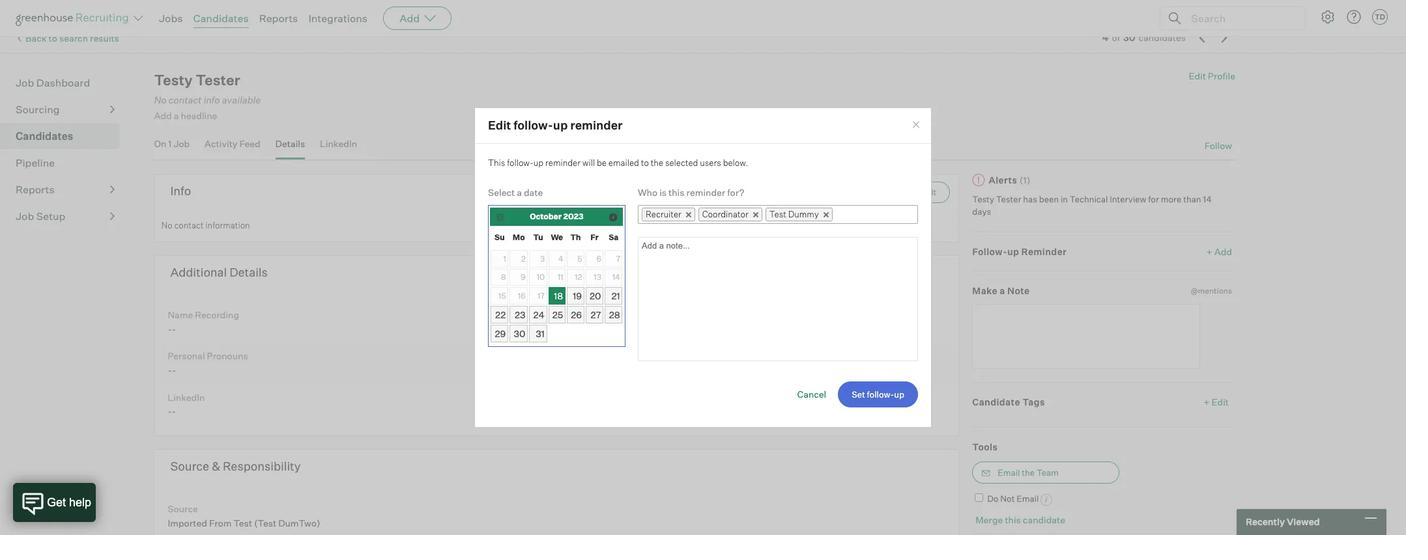 Task type: vqa. For each thing, say whether or not it's contained in the screenshot.
Add inside the Testy Tester No contact info available Add a headline
yes



Task type: describe. For each thing, give the bounding box(es) containing it.
14 inside edit follow-up reminder dialog
[[613, 273, 621, 282]]

30 link
[[510, 325, 528, 343]]

email the team
[[998, 468, 1059, 478]]

contact inside "testy tester no contact info available add a headline"
[[169, 95, 202, 106]]

+ add link
[[1207, 246, 1233, 258]]

(1)
[[1020, 175, 1031, 186]]

will
[[583, 158, 595, 168]]

job setup link
[[16, 209, 115, 224]]

a inside "testy tester no contact info available add a headline"
[[174, 111, 179, 122]]

date
[[524, 187, 543, 198]]

been
[[1040, 194, 1060, 205]]

jobs link
[[159, 12, 183, 25]]

results
[[90, 33, 119, 44]]

job dashboard
[[16, 76, 90, 89]]

reminder for this follow-up reminder will be emailed to the selected users below.
[[546, 158, 581, 168]]

jobs
[[159, 12, 183, 25]]

cancel
[[798, 389, 827, 400]]

25 link
[[549, 306, 566, 324]]

1 vertical spatial reports
[[16, 183, 55, 196]]

select a date
[[488, 187, 543, 198]]

reminder for who is this reminder for?
[[687, 187, 726, 198]]

activity
[[205, 138, 238, 149]]

up for this
[[534, 158, 544, 168]]

name
[[168, 310, 193, 321]]

edit profile
[[1189, 71, 1236, 82]]

sourcing
[[16, 103, 60, 116]]

recently
[[1247, 517, 1286, 528]]

than
[[1184, 194, 1202, 205]]

job setup
[[16, 210, 65, 223]]

information
[[206, 220, 250, 231]]

0 vertical spatial to
[[49, 33, 57, 44]]

the inside edit follow-up reminder dialog
[[651, 158, 664, 168]]

testy for testy tester has been in technical interview for more than 14 days
[[973, 194, 995, 205]]

in
[[1061, 194, 1069, 205]]

details link
[[276, 138, 305, 157]]

22 link
[[491, 306, 509, 324]]

activity feed link
[[205, 138, 261, 157]]

+ edit
[[1204, 397, 1230, 408]]

th
[[571, 233, 581, 243]]

edit for edit
[[921, 187, 937, 198]]

29 link
[[491, 325, 509, 343]]

who is this reminder for?
[[638, 187, 745, 198]]

merge this candidate link
[[976, 515, 1066, 526]]

emailed
[[609, 158, 640, 168]]

testy tester has been in technical interview for more than 14 days
[[973, 194, 1213, 217]]

job for job setup
[[16, 210, 34, 223]]

do
[[988, 494, 999, 505]]

1 vertical spatial candidates link
[[16, 129, 115, 144]]

of
[[1113, 32, 1121, 43]]

edit follow-up reminder
[[488, 118, 623, 133]]

coordinator
[[703, 209, 749, 220]]

1 horizontal spatial details
[[276, 138, 305, 149]]

users
[[700, 158, 722, 168]]

dummy
[[789, 209, 819, 220]]

follow- for edit
[[514, 118, 553, 133]]

14 inside testy tester has been in technical interview for more than 14 days
[[1204, 194, 1213, 205]]

who
[[638, 187, 658, 198]]

make a note
[[973, 286, 1030, 297]]

td
[[1376, 12, 1386, 22]]

22
[[496, 310, 506, 321]]

setup
[[36, 210, 65, 223]]

1 inside on 1 job link
[[168, 138, 172, 149]]

not
[[1001, 494, 1015, 505]]

source imported from test (test dumtwo)
[[168, 504, 322, 529]]

october 2023
[[530, 212, 584, 222]]

testy for testy tester no contact info available add a headline
[[154, 71, 193, 89]]

tags
[[1023, 397, 1046, 408]]

31 link
[[530, 325, 547, 343]]

headline
[[181, 111, 217, 122]]

no inside "testy tester no contact info available add a headline"
[[154, 95, 167, 106]]

(19)
[[16, 3, 32, 14]]

pronouns
[[207, 351, 248, 362]]

none text field inside edit follow-up reminder dialog
[[833, 207, 849, 223]]

test inside source imported from test (test dumtwo)
[[234, 518, 252, 529]]

merge this candidate
[[976, 515, 1066, 526]]

no contact information
[[161, 220, 250, 231]]

cancel link
[[798, 389, 827, 400]]

this
[[488, 158, 505, 168]]

responsibility
[[223, 460, 301, 474]]

1 vertical spatial job
[[174, 138, 190, 149]]

25
[[553, 310, 563, 321]]

to inside edit follow-up reminder dialog
[[641, 158, 649, 168]]

info
[[204, 95, 220, 106]]

2023
[[564, 212, 584, 222]]

has
[[1024, 194, 1038, 205]]

october
[[530, 212, 562, 222]]

integrations link
[[309, 12, 368, 25]]

mo
[[513, 233, 525, 243]]

@mentions
[[1191, 286, 1233, 296]]

candidate
[[973, 397, 1021, 408]]

Add a note... text field
[[638, 238, 919, 362]]

+ for + add
[[1207, 246, 1213, 257]]

the inside button
[[1022, 468, 1035, 478]]

alerts (1)
[[989, 175, 1031, 186]]

on
[[154, 138, 166, 149]]

9
[[521, 273, 526, 282]]

dumtwo)
[[278, 518, 320, 529]]

back to search results link
[[25, 33, 119, 44]]



Task type: locate. For each thing, give the bounding box(es) containing it.
feed
[[240, 138, 261, 149]]

+ inside + add link
[[1207, 246, 1213, 257]]

1 vertical spatial no
[[161, 220, 172, 231]]

add inside "testy tester no contact info available add a headline"
[[154, 111, 172, 122]]

1 vertical spatial 1
[[504, 254, 506, 264]]

16
[[518, 291, 526, 301]]

candidates link down sourcing link
[[16, 129, 115, 144]]

source inside source imported from test (test dumtwo)
[[168, 504, 198, 515]]

source & responsibility
[[170, 460, 301, 474]]

0 vertical spatial test
[[770, 209, 787, 220]]

1 vertical spatial +
[[1204, 397, 1210, 408]]

job left setup
[[16, 210, 34, 223]]

1 vertical spatial reminder
[[546, 158, 581, 168]]

for?
[[728, 187, 745, 198]]

0 horizontal spatial 30
[[514, 329, 526, 340]]

to right emailed
[[641, 158, 649, 168]]

details right feed
[[276, 138, 305, 149]]

email the team button
[[973, 462, 1120, 484]]

to right back
[[49, 33, 57, 44]]

0 horizontal spatial testy
[[154, 71, 193, 89]]

0 horizontal spatial test
[[234, 518, 252, 529]]

0 vertical spatial tester
[[196, 71, 240, 89]]

None submit
[[839, 382, 919, 408]]

edit inside edit follow-up reminder dialog
[[488, 118, 511, 133]]

1 horizontal spatial this
[[1006, 515, 1022, 526]]

1 horizontal spatial 1
[[504, 254, 506, 264]]

Do Not Email checkbox
[[976, 494, 984, 503]]

0 vertical spatial up
[[553, 118, 568, 133]]

1 horizontal spatial reports link
[[259, 12, 298, 25]]

days
[[973, 207, 992, 217]]

1 vertical spatial testy
[[973, 194, 995, 205]]

0 horizontal spatial candidates
[[16, 130, 73, 143]]

19 link
[[567, 287, 585, 305]]

1 up 8 on the left bottom
[[504, 254, 506, 264]]

0 vertical spatial contact
[[169, 95, 202, 106]]

5
[[578, 254, 582, 264]]

1 vertical spatial source
[[168, 504, 198, 515]]

source left &
[[170, 460, 209, 474]]

fr
[[591, 233, 599, 243]]

job dashboard link
[[16, 75, 115, 91]]

0 horizontal spatial 1
[[168, 138, 172, 149]]

we
[[551, 233, 563, 243]]

linkedin down personal pronouns --
[[168, 392, 205, 403]]

0 vertical spatial testy
[[154, 71, 193, 89]]

24 link
[[530, 306, 547, 324]]

no up on
[[154, 95, 167, 106]]

email inside button
[[998, 468, 1021, 478]]

0 vertical spatial linkedin
[[320, 138, 357, 149]]

reminder left will
[[546, 158, 581, 168]]

candidate
[[1024, 515, 1066, 526]]

edit link
[[907, 182, 951, 204]]

candidates link right jobs link
[[193, 12, 249, 25]]

0 horizontal spatial add
[[154, 111, 172, 122]]

1 vertical spatial the
[[1022, 468, 1035, 478]]

0 vertical spatial source
[[170, 460, 209, 474]]

1 vertical spatial up
[[534, 158, 544, 168]]

2 vertical spatial reminder
[[687, 187, 726, 198]]

1 vertical spatial reports link
[[16, 182, 115, 198]]

add inside popup button
[[400, 12, 420, 25]]

interview
[[1110, 194, 1147, 205]]

test dummy
[[770, 209, 819, 220]]

contact down info
[[174, 220, 204, 231]]

0 vertical spatial 4
[[1103, 32, 1109, 43]]

linkedin link
[[320, 138, 357, 157]]

1 horizontal spatial to
[[641, 158, 649, 168]]

0 horizontal spatial a
[[174, 111, 179, 122]]

0 horizontal spatial reports link
[[16, 182, 115, 198]]

2 vertical spatial up
[[1008, 246, 1020, 257]]

19
[[573, 291, 582, 302]]

0 vertical spatial no
[[154, 95, 167, 106]]

0 vertical spatial a
[[174, 111, 179, 122]]

make
[[973, 286, 998, 297]]

0 vertical spatial reports link
[[259, 12, 298, 25]]

candidates link
[[193, 12, 249, 25], [16, 129, 115, 144]]

30 left 31 "link"
[[514, 329, 526, 340]]

+ inside + edit link
[[1204, 397, 1210, 408]]

2 horizontal spatial a
[[1000, 286, 1006, 297]]

Search text field
[[1189, 9, 1294, 28]]

1 vertical spatial follow-
[[507, 158, 534, 168]]

1 vertical spatial test
[[234, 518, 252, 529]]

1 vertical spatial details
[[230, 266, 268, 280]]

1 horizontal spatial test
[[770, 209, 787, 220]]

2 vertical spatial add
[[1215, 246, 1233, 257]]

candidate tags
[[973, 397, 1046, 408]]

0 vertical spatial reports
[[259, 12, 298, 25]]

1 vertical spatial candidates
[[16, 130, 73, 143]]

job right on
[[174, 138, 190, 149]]

candidates right jobs link
[[193, 12, 249, 25]]

tools
[[973, 442, 998, 453]]

name recording --
[[168, 310, 239, 335]]

0 horizontal spatial tester
[[196, 71, 240, 89]]

0 horizontal spatial up
[[534, 158, 544, 168]]

close image
[[912, 119, 922, 130]]

job
[[16, 76, 34, 89], [174, 138, 190, 149], [16, 210, 34, 223]]

email up not
[[998, 468, 1021, 478]]

tester inside testy tester has been in technical interview for more than 14 days
[[997, 194, 1022, 205]]

do not email
[[988, 494, 1040, 505]]

reminder up coordinator
[[687, 187, 726, 198]]

tester for testy tester has been in technical interview for more than 14 days
[[997, 194, 1022, 205]]

tester for testy tester no contact info available add a headline
[[196, 71, 240, 89]]

1 horizontal spatial reports
[[259, 12, 298, 25]]

+ for + edit
[[1204, 397, 1210, 408]]

0 vertical spatial job
[[16, 76, 34, 89]]

this inside edit follow-up reminder dialog
[[669, 187, 685, 198]]

edit for edit profile
[[1189, 71, 1207, 82]]

0 vertical spatial candidates
[[193, 12, 249, 25]]

contact up headline
[[169, 95, 202, 106]]

None text field
[[973, 304, 1201, 370]]

email right not
[[1017, 494, 1040, 505]]

reports
[[259, 12, 298, 25], [16, 183, 55, 196]]

reminder for edit follow-up reminder
[[571, 118, 623, 133]]

0 horizontal spatial 4
[[559, 254, 564, 264]]

1 vertical spatial to
[[641, 158, 649, 168]]

additional details
[[170, 266, 268, 280]]

search
[[59, 33, 88, 44]]

tester inside "testy tester no contact info available add a headline"
[[196, 71, 240, 89]]

test left dummy
[[770, 209, 787, 220]]

viewed
[[1288, 517, 1321, 528]]

reports left integrations at the left top
[[259, 12, 298, 25]]

8
[[501, 273, 506, 282]]

0 vertical spatial this
[[669, 187, 685, 198]]

edit for edit follow-up reminder
[[488, 118, 511, 133]]

up for edit
[[553, 118, 568, 133]]

18 link
[[549, 287, 566, 305]]

1 horizontal spatial candidates
[[193, 12, 249, 25]]

note
[[1008, 286, 1030, 297]]

edit inside edit link
[[921, 187, 937, 198]]

1 vertical spatial email
[[1017, 494, 1040, 505]]

source up 'imported'
[[168, 504, 198, 515]]

details
[[276, 138, 305, 149], [230, 266, 268, 280]]

testy up days
[[973, 194, 995, 205]]

0 horizontal spatial this
[[669, 187, 685, 198]]

no
[[154, 95, 167, 106], [161, 220, 172, 231]]

0 vertical spatial add
[[400, 12, 420, 25]]

4 for 4
[[559, 254, 564, 264]]

edit inside + edit link
[[1212, 397, 1230, 408]]

4 inside edit follow-up reminder dialog
[[559, 254, 564, 264]]

a left date
[[517, 187, 522, 198]]

tester up info
[[196, 71, 240, 89]]

0 horizontal spatial candidates link
[[16, 129, 115, 144]]

0 vertical spatial candidates link
[[193, 12, 249, 25]]

(test
[[254, 518, 277, 529]]

26 link
[[567, 306, 585, 324]]

1 vertical spatial tester
[[997, 194, 1022, 205]]

tester down alerts (1)
[[997, 194, 1022, 205]]

testy
[[154, 71, 193, 89], [973, 194, 995, 205]]

to
[[49, 33, 57, 44], [641, 158, 649, 168]]

1 vertical spatial a
[[517, 187, 522, 198]]

26
[[571, 310, 582, 321]]

source for source & responsibility
[[170, 460, 209, 474]]

6
[[597, 254, 602, 264]]

job up sourcing
[[16, 76, 34, 89]]

2 horizontal spatial add
[[1215, 246, 1233, 257]]

edit
[[1189, 71, 1207, 82], [488, 118, 511, 133], [921, 187, 937, 198], [1212, 397, 1230, 408]]

activity feed
[[205, 138, 261, 149]]

0 vertical spatial 1
[[168, 138, 172, 149]]

0 vertical spatial reminder
[[571, 118, 623, 133]]

td button
[[1373, 9, 1389, 25]]

1 horizontal spatial linkedin
[[320, 138, 357, 149]]

candidates
[[193, 12, 249, 25], [16, 130, 73, 143]]

4 for 4 of 30 candidates
[[1103, 32, 1109, 43]]

linkedin right details link
[[320, 138, 357, 149]]

1 horizontal spatial the
[[1022, 468, 1035, 478]]

4 left of at right
[[1103, 32, 1109, 43]]

1 horizontal spatial 30
[[1124, 32, 1136, 43]]

23 link
[[510, 306, 528, 324]]

1 inside edit follow-up reminder dialog
[[504, 254, 506, 264]]

0 vertical spatial 14
[[1204, 194, 1213, 205]]

reports down pipeline at the top left of the page
[[16, 183, 55, 196]]

reports link left integrations at the left top
[[259, 12, 298, 25]]

test
[[770, 209, 787, 220], [234, 518, 252, 529]]

none submit inside edit follow-up reminder dialog
[[839, 382, 919, 408]]

21 link
[[605, 287, 623, 305]]

1 vertical spatial contact
[[174, 220, 204, 231]]

candidates down sourcing
[[16, 130, 73, 143]]

None text field
[[833, 207, 849, 223]]

tu
[[533, 233, 544, 243]]

back to search results
[[25, 33, 119, 44]]

0 vertical spatial +
[[1207, 246, 1213, 257]]

merge
[[976, 515, 1004, 526]]

reminder
[[1022, 246, 1068, 257]]

linkedin for linkedin --
[[168, 392, 205, 403]]

0 horizontal spatial to
[[49, 33, 57, 44]]

30
[[1124, 32, 1136, 43], [514, 329, 526, 340]]

recruiter
[[646, 209, 682, 220]]

a for make a note
[[1000, 286, 1006, 297]]

recently viewed
[[1247, 517, 1321, 528]]

selected
[[666, 158, 699, 168]]

14 right than
[[1204, 194, 1213, 205]]

1 vertical spatial add
[[154, 111, 172, 122]]

additional
[[170, 266, 227, 280]]

a inside edit follow-up reminder dialog
[[517, 187, 522, 198]]

0 horizontal spatial reports
[[16, 183, 55, 196]]

0 vertical spatial details
[[276, 138, 305, 149]]

4 right the 3
[[559, 254, 564, 264]]

reminder up be
[[571, 118, 623, 133]]

2 vertical spatial a
[[1000, 286, 1006, 297]]

1 horizontal spatial add
[[400, 12, 420, 25]]

1 horizontal spatial tester
[[997, 194, 1022, 205]]

integrations
[[309, 12, 368, 25]]

test left (test
[[234, 518, 252, 529]]

edit profile link
[[1189, 71, 1236, 82]]

2 horizontal spatial up
[[1008, 246, 1020, 257]]

td button
[[1370, 7, 1391, 27]]

1 vertical spatial 4
[[559, 254, 564, 264]]

0 horizontal spatial details
[[230, 266, 268, 280]]

alerts
[[989, 175, 1018, 186]]

1 vertical spatial linkedin
[[168, 392, 205, 403]]

configure image
[[1321, 9, 1337, 25]]

10
[[537, 273, 545, 282]]

follow-
[[973, 246, 1008, 257]]

0 horizontal spatial the
[[651, 158, 664, 168]]

recording
[[195, 310, 239, 321]]

0 horizontal spatial linkedin
[[168, 392, 205, 403]]

a left headline
[[174, 111, 179, 122]]

1 horizontal spatial 4
[[1103, 32, 1109, 43]]

greenhouse recruiting image
[[16, 10, 133, 26]]

1 horizontal spatial a
[[517, 187, 522, 198]]

1 horizontal spatial up
[[553, 118, 568, 133]]

testy inside testy tester has been in technical interview for more than 14 days
[[973, 194, 995, 205]]

no down info
[[161, 220, 172, 231]]

dashboard
[[36, 76, 90, 89]]

job for job dashboard
[[16, 76, 34, 89]]

1 right on
[[168, 138, 172, 149]]

this right is
[[669, 187, 685, 198]]

0 vertical spatial email
[[998, 468, 1021, 478]]

this
[[669, 187, 685, 198], [1006, 515, 1022, 526]]

the left selected
[[651, 158, 664, 168]]

20 link
[[586, 287, 604, 305]]

1 vertical spatial 14
[[613, 273, 621, 282]]

2
[[522, 254, 526, 264]]

1 vertical spatial this
[[1006, 515, 1022, 526]]

1 horizontal spatial testy
[[973, 194, 995, 205]]

edit follow-up reminder dialog
[[475, 107, 932, 429]]

the left team
[[1022, 468, 1035, 478]]

0 vertical spatial follow-
[[514, 118, 553, 133]]

test inside edit follow-up reminder dialog
[[770, 209, 787, 220]]

0 vertical spatial 30
[[1124, 32, 1136, 43]]

1 horizontal spatial 14
[[1204, 194, 1213, 205]]

31
[[536, 329, 545, 340]]

reports link down pipeline link
[[16, 182, 115, 198]]

a left 'note'
[[1000, 286, 1006, 297]]

a for select a date
[[517, 187, 522, 198]]

testy inside "testy tester no contact info available add a headline"
[[154, 71, 193, 89]]

14 down 7
[[613, 273, 621, 282]]

this down do not email
[[1006, 515, 1022, 526]]

testy up headline
[[154, 71, 193, 89]]

3
[[540, 254, 545, 264]]

18
[[554, 291, 563, 302]]

+ add
[[1207, 246, 1233, 257]]

contact
[[169, 95, 202, 106], [174, 220, 204, 231]]

source for source imported from test (test dumtwo)
[[168, 504, 198, 515]]

details right 'additional' in the left of the page
[[230, 266, 268, 280]]

is
[[660, 187, 667, 198]]

20
[[590, 291, 601, 302]]

2 vertical spatial job
[[16, 210, 34, 223]]

30 inside edit follow-up reminder dialog
[[514, 329, 526, 340]]

0 vertical spatial the
[[651, 158, 664, 168]]

1 vertical spatial 30
[[514, 329, 526, 340]]

0 horizontal spatial 14
[[613, 273, 621, 282]]

linkedin for linkedin
[[320, 138, 357, 149]]

1 horizontal spatial candidates link
[[193, 12, 249, 25]]

follow- for this
[[507, 158, 534, 168]]

30 right of at right
[[1124, 32, 1136, 43]]

for
[[1149, 194, 1160, 205]]

from
[[209, 518, 232, 529]]

email
[[998, 468, 1021, 478], [1017, 494, 1040, 505]]



